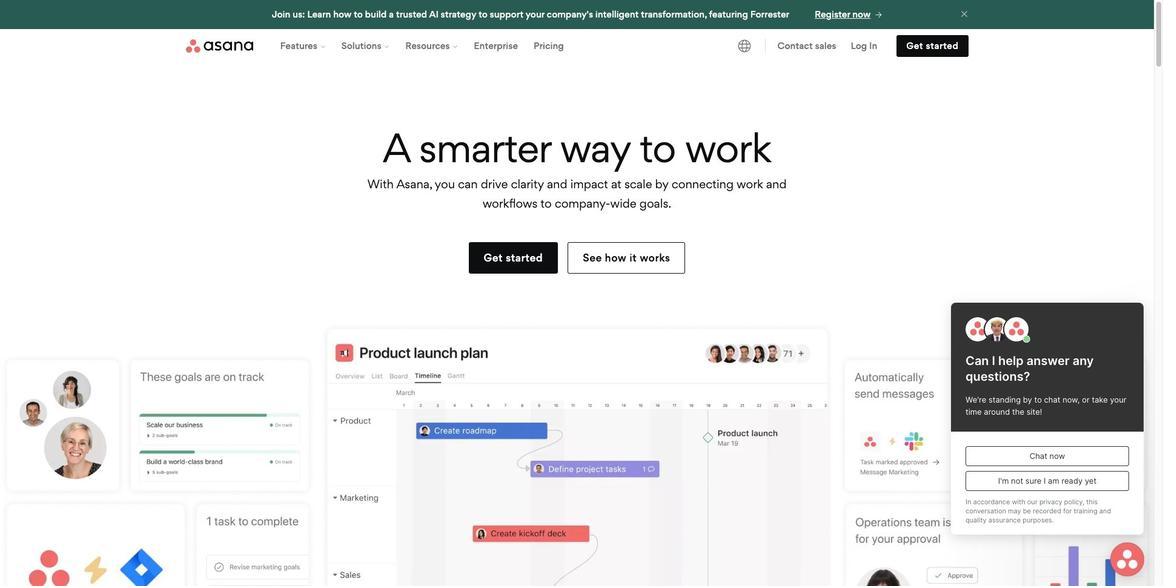 Task type: locate. For each thing, give the bounding box(es) containing it.
a smarter way to work - asana product ui image
[[0, 322, 1154, 586]]

group
[[272, 29, 572, 63]]



Task type: vqa. For each thing, say whether or not it's contained in the screenshot.
ADEPT.AI 24 MEMBERS
no



